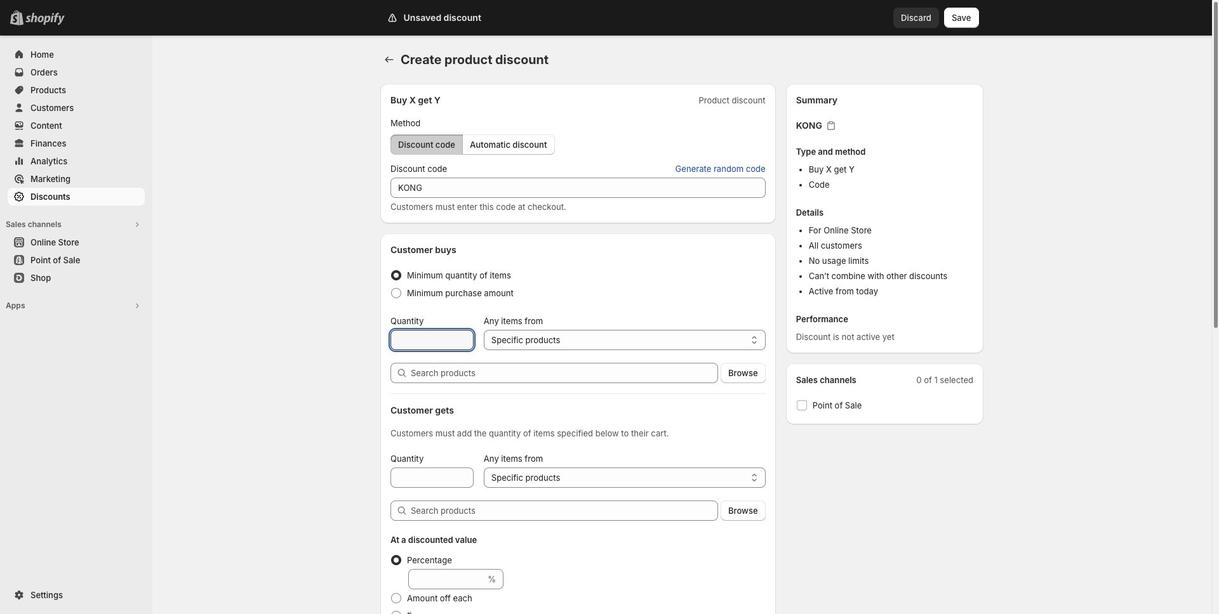 Task type: locate. For each thing, give the bounding box(es) containing it.
None text field
[[391, 330, 474, 351], [391, 468, 474, 488], [391, 330, 474, 351], [391, 468, 474, 488]]

0 vertical spatial search products text field
[[411, 363, 718, 384]]

None text field
[[391, 178, 766, 198], [408, 570, 485, 590], [391, 178, 766, 198], [408, 570, 485, 590]]

2 search products text field from the top
[[411, 501, 718, 521]]

1 vertical spatial search products text field
[[411, 501, 718, 521]]

Search products text field
[[411, 363, 718, 384], [411, 501, 718, 521]]



Task type: describe. For each thing, give the bounding box(es) containing it.
1 search products text field from the top
[[411, 363, 718, 384]]

shopify image
[[25, 13, 65, 25]]



Task type: vqa. For each thing, say whether or not it's contained in the screenshot.
Search products text box
yes



